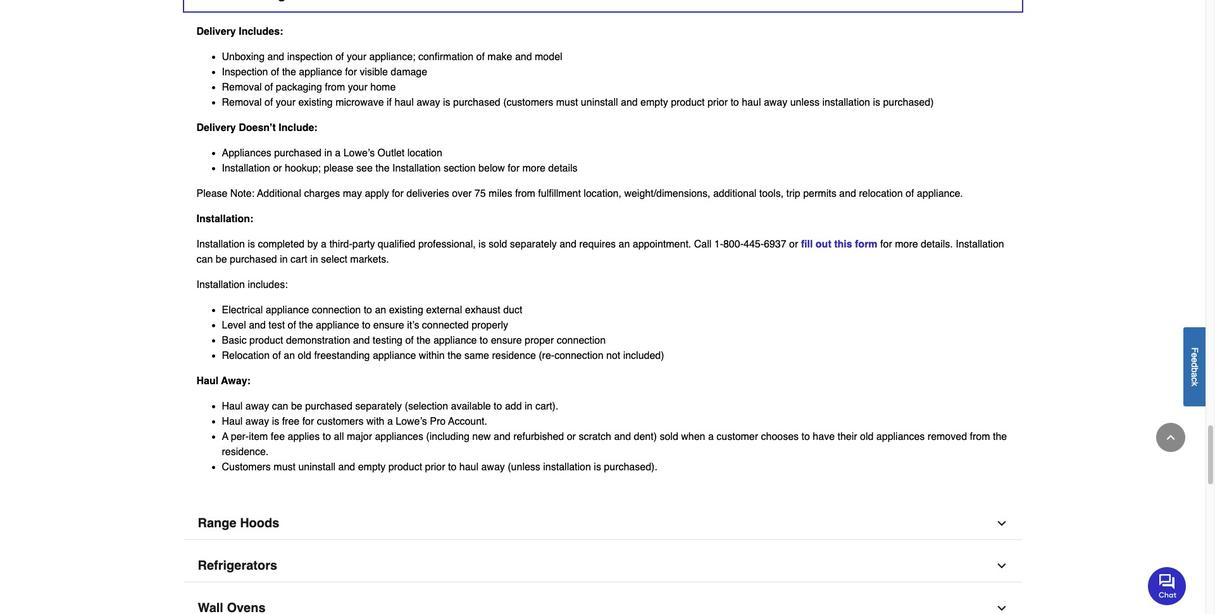 Task type: locate. For each thing, give the bounding box(es) containing it.
of
[[336, 52, 344, 63], [476, 52, 485, 63], [271, 67, 279, 78], [265, 82, 273, 93], [265, 97, 273, 109], [906, 188, 914, 200], [288, 320, 296, 331], [405, 335, 414, 347], [273, 350, 281, 362]]

2 vertical spatial connection
[[555, 350, 604, 362]]

appliance down connected
[[434, 335, 477, 347]]

more
[[523, 163, 546, 174], [895, 239, 918, 250]]

call 1-
[[694, 239, 724, 250]]

0 horizontal spatial lowe's
[[344, 148, 375, 159]]

an down 'demonstration'
[[284, 350, 295, 362]]

0 vertical spatial removal
[[222, 82, 262, 93]]

1 vertical spatial old
[[860, 431, 874, 443]]

1 vertical spatial installation
[[543, 462, 591, 473]]

1 horizontal spatial more
[[895, 239, 918, 250]]

installation down appliances on the left of page
[[222, 163, 270, 174]]

k
[[1190, 382, 1200, 386]]

0 horizontal spatial can
[[197, 254, 213, 266]]

1 e from the top
[[1190, 352, 1200, 357]]

lowe's inside haul away can be purchased separately (selection available to add in cart). haul away is free for customers with a lowe's pro account. a per-item fee applies to all major appliances (including new and refurbished or scratch and dent) sold when a customer chooses to have their old appliances removed from the residence. customers must uninstall and empty product prior to haul away (unless installation is purchased).
[[396, 416, 427, 428]]

1 horizontal spatial an
[[375, 305, 386, 316]]

b
[[1190, 367, 1200, 372]]

0 horizontal spatial haul
[[395, 97, 414, 109]]

must inside haul away can be purchased separately (selection available to add in cart). haul away is free for customers with a lowe's pro account. a per-item fee applies to all major appliances (including new and refurbished or scratch and dent) sold when a customer chooses to have their old appliances removed from the residence. customers must uninstall and empty product prior to haul away (unless installation is purchased).
[[274, 462, 296, 473]]

appliance up test
[[266, 305, 309, 316]]

can up installation includes:
[[197, 254, 213, 266]]

haul
[[395, 97, 414, 109], [742, 97, 761, 109], [459, 462, 479, 473]]

0 vertical spatial prior
[[708, 97, 728, 109]]

additional
[[713, 188, 757, 200]]

0 horizontal spatial old
[[298, 350, 311, 362]]

haul down "new"
[[459, 462, 479, 473]]

or left scratch
[[567, 431, 576, 443]]

must down fee
[[274, 462, 296, 473]]

1 vertical spatial be
[[291, 401, 302, 412]]

0 horizontal spatial be
[[216, 254, 227, 266]]

away
[[417, 97, 440, 109], [764, 97, 788, 109], [246, 401, 269, 412], [246, 416, 269, 428], [481, 462, 505, 473]]

from
[[325, 82, 345, 93], [515, 188, 535, 200], [970, 431, 990, 443]]

haul right if
[[395, 97, 414, 109]]

0 horizontal spatial prior
[[425, 462, 445, 473]]

for inside haul away can be purchased separately (selection available to add in cart). haul away is free for customers with a lowe's pro account. a per-item fee applies to all major appliances (including new and refurbished or scratch and dent) sold when a customer chooses to have their old appliances removed from the residence. customers must uninstall and empty product prior to haul away (unless installation is purchased).
[[302, 416, 314, 428]]

your down packaging
[[276, 97, 296, 109]]

outlet
[[378, 148, 405, 159]]

lowe's up see
[[344, 148, 375, 159]]

existing
[[298, 97, 333, 109], [389, 305, 423, 316]]

1 horizontal spatial old
[[860, 431, 874, 443]]

chat invite button image
[[1148, 566, 1187, 605]]

fill out this form link
[[801, 239, 878, 250]]

the right removed
[[993, 431, 1007, 443]]

1 vertical spatial purchased
[[230, 254, 277, 266]]

purchased up installation includes:
[[230, 254, 277, 266]]

0 vertical spatial delivery
[[197, 26, 236, 38]]

0 vertical spatial uninstall
[[581, 97, 618, 109]]

appliances
[[375, 431, 423, 443], [877, 431, 925, 443]]

for up "applies"
[[302, 416, 314, 428]]

2 vertical spatial from
[[970, 431, 990, 443]]

an
[[619, 239, 630, 250], [375, 305, 386, 316], [284, 350, 295, 362]]

0 vertical spatial chevron down image
[[995, 517, 1008, 530]]

hookup;
[[285, 163, 321, 174]]

for right below at the left top
[[508, 163, 520, 174]]

0 horizontal spatial uninstall
[[298, 462, 336, 473]]

of right inspection
[[336, 52, 344, 63]]

a inside f e e d b a c k button
[[1190, 372, 1200, 377]]

haul left the unless
[[742, 97, 761, 109]]

1 chevron down image from the top
[[995, 517, 1008, 530]]

old down 'demonstration'
[[298, 350, 311, 362]]

an up 'testing'
[[375, 305, 386, 316]]

proper
[[525, 335, 554, 347]]

0 vertical spatial product
[[671, 97, 705, 109]]

inspection
[[287, 52, 333, 63]]

for inside the unboxing and inspection of your appliance; confirmation of make and model inspection of the appliance for visible damage removal of packaging from your home removal of your existing microwave if haul away is purchased (customers must uninstall and empty product prior to haul away unless installation is purchased)
[[345, 67, 357, 78]]

1 vertical spatial sold
[[660, 431, 678, 443]]

sold inside haul away can be purchased separately (selection available to add in cart). haul away is free for customers with a lowe's pro account. a per-item fee applies to all major appliances (including new and refurbished or scratch and dent) sold when a customer chooses to have their old appliances removed from the residence. customers must uninstall and empty product prior to haul away (unless installation is purchased).
[[660, 431, 678, 443]]

e up "d"
[[1190, 352, 1200, 357]]

1 horizontal spatial existing
[[389, 305, 423, 316]]

of down it's
[[405, 335, 414, 347]]

0 horizontal spatial more
[[523, 163, 546, 174]]

appliances purchased in a lowe's outlet location installation or hookup; please see the installation section below for more details
[[222, 148, 578, 174]]

connection
[[312, 305, 361, 316], [557, 335, 606, 347], [555, 350, 604, 362]]

unboxing and inspection of your appliance; confirmation of make and model inspection of the appliance for visible damage removal of packaging from your home removal of your existing microwave if haul away is purchased (customers must uninstall and empty product prior to haul away unless installation is purchased)
[[222, 52, 934, 109]]

and
[[267, 52, 284, 63], [515, 52, 532, 63], [621, 97, 638, 109], [839, 188, 856, 200], [560, 239, 577, 250], [249, 320, 266, 331], [353, 335, 370, 347], [494, 431, 511, 443], [614, 431, 631, 443], [338, 462, 355, 473]]

product
[[671, 97, 705, 109], [249, 335, 283, 347], [389, 462, 422, 473]]

purchased)
[[883, 97, 934, 109]]

a up k
[[1190, 372, 1200, 377]]

0 vertical spatial or
[[273, 163, 282, 174]]

0 vertical spatial can
[[197, 254, 213, 266]]

1 horizontal spatial installation
[[823, 97, 870, 109]]

a right by
[[321, 239, 327, 250]]

purchased inside for more details. installation can be purchased in cart in select markets.
[[230, 254, 277, 266]]

2 horizontal spatial product
[[671, 97, 705, 109]]

chevron down image
[[995, 560, 1008, 573]]

0 horizontal spatial or
[[273, 163, 282, 174]]

chevron down image inside range hoods button
[[995, 517, 1008, 530]]

0 vertical spatial purchased
[[274, 148, 322, 159]]

permits
[[803, 188, 837, 200]]

1 vertical spatial empty
[[358, 462, 386, 473]]

be
[[216, 254, 227, 266], [291, 401, 302, 412]]

existing up it's
[[389, 305, 423, 316]]

the up 'demonstration'
[[299, 320, 313, 331]]

uninstall
[[581, 97, 618, 109], [298, 462, 336, 473]]

separately
[[510, 239, 557, 250], [355, 401, 402, 412]]

1 horizontal spatial or
[[567, 431, 576, 443]]

sold
[[489, 239, 507, 250], [660, 431, 678, 443]]

2 e from the top
[[1190, 357, 1200, 362]]

1 vertical spatial removal
[[222, 97, 262, 109]]

0 horizontal spatial separately
[[355, 401, 402, 412]]

delivery includes:
[[197, 26, 283, 38]]

when
[[681, 431, 706, 443]]

installation
[[222, 163, 270, 174], [392, 163, 441, 174], [197, 239, 245, 250], [956, 239, 1004, 250], [197, 279, 245, 291]]

(unless
[[508, 462, 541, 473]]

separately down fulfillment on the left
[[510, 239, 557, 250]]

pro
[[430, 416, 446, 428]]

1 vertical spatial ensure
[[491, 335, 522, 347]]

appliance down inspection
[[299, 67, 342, 78]]

0 vertical spatial sold
[[489, 239, 507, 250]]

of up packaging
[[271, 67, 279, 78]]

within
[[419, 350, 445, 362]]

delivery up unboxing
[[197, 26, 236, 38]]

2 horizontal spatial an
[[619, 239, 630, 250]]

2 delivery from the top
[[197, 122, 236, 134]]

or
[[273, 163, 282, 174], [789, 239, 798, 250], [567, 431, 576, 443]]

ensure up 'testing'
[[373, 320, 404, 331]]

must
[[556, 97, 578, 109], [274, 462, 296, 473]]

lowe's down (selection
[[396, 416, 427, 428]]

1 vertical spatial connection
[[557, 335, 606, 347]]

e up "b"
[[1190, 357, 1200, 362]]

sold right dent)
[[660, 431, 678, 443]]

can up free
[[272, 401, 288, 412]]

purchased up customers
[[305, 401, 353, 412]]

in up please
[[324, 148, 332, 159]]

must down model
[[556, 97, 578, 109]]

0 vertical spatial more
[[523, 163, 546, 174]]

the inside appliances purchased in a lowe's outlet location installation or hookup; please see the installation section below for more details
[[376, 163, 390, 174]]

below
[[479, 163, 505, 174]]

your up microwave
[[348, 82, 368, 93]]

1 vertical spatial lowe's
[[396, 416, 427, 428]]

from right removed
[[970, 431, 990, 443]]

0 vertical spatial old
[[298, 350, 311, 362]]

duct
[[503, 305, 523, 316]]

in right "add"
[[525, 401, 533, 412]]

1 vertical spatial chevron down image
[[995, 602, 1008, 614]]

0 vertical spatial haul
[[197, 376, 219, 387]]

1 vertical spatial separately
[[355, 401, 402, 412]]

purchased inside appliances purchased in a lowe's outlet location installation or hookup; please see the installation section below for more details
[[274, 148, 322, 159]]

removal up delivery doesn't include:
[[222, 97, 262, 109]]

or left hookup;
[[273, 163, 282, 174]]

1 horizontal spatial appliances
[[877, 431, 925, 443]]

from inside haul away can be purchased separately (selection available to add in cart). haul away is free for customers with a lowe's pro account. a per-item fee applies to all major appliances (including new and refurbished or scratch and dent) sold when a customer chooses to have their old appliances removed from the residence. customers must uninstall and empty product prior to haul away (unless installation is purchased).
[[970, 431, 990, 443]]

of down test
[[273, 350, 281, 362]]

ensure
[[373, 320, 404, 331], [491, 335, 522, 347]]

1 vertical spatial delivery
[[197, 122, 236, 134]]

1 horizontal spatial product
[[389, 462, 422, 473]]

the inside haul away can be purchased separately (selection available to add in cart). haul away is free for customers with a lowe's pro account. a per-item fee applies to all major appliances (including new and refurbished or scratch and dent) sold when a customer chooses to have their old appliances removed from the residence. customers must uninstall and empty product prior to haul away (unless installation is purchased).
[[993, 431, 1007, 443]]

be inside haul away can be purchased separately (selection available to add in cart). haul away is free for customers with a lowe's pro account. a per-item fee applies to all major appliances (including new and refurbished or scratch and dent) sold when a customer chooses to have their old appliances removed from the residence. customers must uninstall and empty product prior to haul away (unless installation is purchased).
[[291, 401, 302, 412]]

existing inside the unboxing and inspection of your appliance; confirmation of make and model inspection of the appliance for visible damage removal of packaging from your home removal of your existing microwave if haul away is purchased (customers must uninstall and empty product prior to haul away unless installation is purchased)
[[298, 97, 333, 109]]

product inside the unboxing and inspection of your appliance; confirmation of make and model inspection of the appliance for visible damage removal of packaging from your home removal of your existing microwave if haul away is purchased (customers must uninstall and empty product prior to haul away unless installation is purchased)
[[671, 97, 705, 109]]

connection up 'demonstration'
[[312, 305, 361, 316]]

1 horizontal spatial uninstall
[[581, 97, 618, 109]]

your up 'visible'
[[347, 52, 367, 63]]

can inside haul away can be purchased separately (selection available to add in cart). haul away is free for customers with a lowe's pro account. a per-item fee applies to all major appliances (including new and refurbished or scratch and dent) sold when a customer chooses to have their old appliances removed from the residence. customers must uninstall and empty product prior to haul away (unless installation is purchased).
[[272, 401, 288, 412]]

purchased (customers
[[453, 97, 553, 109]]

the down 'outlet'
[[376, 163, 390, 174]]

0 vertical spatial separately
[[510, 239, 557, 250]]

1 horizontal spatial empty
[[641, 97, 668, 109]]

installation down scratch
[[543, 462, 591, 473]]

add
[[505, 401, 522, 412]]

0 horizontal spatial from
[[325, 82, 345, 93]]

connection right proper
[[557, 335, 606, 347]]

haul left away:
[[197, 376, 219, 387]]

in inside haul away can be purchased separately (selection available to add in cart). haul away is free for customers with a lowe's pro account. a per-item fee applies to all major appliances (including new and refurbished or scratch and dent) sold when a customer chooses to have their old appliances removed from the residence. customers must uninstall and empty product prior to haul away (unless installation is purchased).
[[525, 401, 533, 412]]

1 horizontal spatial lowe's
[[396, 416, 427, 428]]

prior
[[708, 97, 728, 109], [425, 462, 445, 473]]

empty
[[641, 97, 668, 109], [358, 462, 386, 473]]

removal
[[222, 82, 262, 93], [222, 97, 262, 109]]

is left free
[[272, 416, 279, 428]]

0 horizontal spatial existing
[[298, 97, 333, 109]]

1 vertical spatial from
[[515, 188, 535, 200]]

more left details
[[523, 163, 546, 174]]

chevron down image up chevron down icon
[[995, 517, 1008, 530]]

1 vertical spatial more
[[895, 239, 918, 250]]

installation right the unless
[[823, 97, 870, 109]]

separately up with
[[355, 401, 402, 412]]

0 vertical spatial lowe's
[[344, 148, 375, 159]]

test
[[269, 320, 285, 331]]

can inside for more details. installation can be purchased in cart in select markets.
[[197, 254, 213, 266]]

2 vertical spatial or
[[567, 431, 576, 443]]

lowe's inside appliances purchased in a lowe's outlet location installation or hookup; please see the installation section below for more details
[[344, 148, 375, 159]]

be up free
[[291, 401, 302, 412]]

prior inside the unboxing and inspection of your appliance; confirmation of make and model inspection of the appliance for visible damage removal of packaging from your home removal of your existing microwave if haul away is purchased (customers must uninstall and empty product prior to haul away unless installation is purchased)
[[708, 97, 728, 109]]

0 horizontal spatial product
[[249, 335, 283, 347]]

if
[[387, 97, 392, 109]]

scratch
[[579, 431, 611, 443]]

with
[[367, 416, 385, 428]]

0 horizontal spatial installation
[[543, 462, 591, 473]]

the up packaging
[[282, 67, 296, 78]]

for more details. installation can be purchased in cart in select markets.
[[197, 239, 1004, 266]]

inspection
[[222, 67, 268, 78]]

chevron down image
[[995, 517, 1008, 530], [995, 602, 1008, 614]]

fee
[[271, 431, 285, 443]]

appliance
[[299, 67, 342, 78], [266, 305, 309, 316], [316, 320, 359, 331], [434, 335, 477, 347], [373, 350, 416, 362]]

for left 'visible'
[[345, 67, 357, 78]]

of right relocation
[[906, 188, 914, 200]]

appliance down 'testing'
[[373, 350, 416, 362]]

1 horizontal spatial sold
[[660, 431, 678, 443]]

1 vertical spatial can
[[272, 401, 288, 412]]

0 vertical spatial your
[[347, 52, 367, 63]]

2 horizontal spatial from
[[970, 431, 990, 443]]

1 horizontal spatial be
[[291, 401, 302, 412]]

removal down inspection
[[222, 82, 262, 93]]

0 vertical spatial ensure
[[373, 320, 404, 331]]

a
[[335, 148, 341, 159], [321, 239, 327, 250], [1190, 372, 1200, 377], [387, 416, 393, 428], [708, 431, 714, 443]]

installation right the details.
[[956, 239, 1004, 250]]

empty inside haul away can be purchased separately (selection available to add in cart). haul away is free for customers with a lowe's pro account. a per-item fee applies to all major appliances (including new and refurbished or scratch and dent) sold when a customer chooses to have their old appliances removed from the residence. customers must uninstall and empty product prior to haul away (unless installation is purchased).
[[358, 462, 386, 473]]

1 vertical spatial haul
[[222, 401, 243, 412]]

chevron down image down chevron down icon
[[995, 602, 1008, 614]]

the left same
[[448, 350, 462, 362]]

1 horizontal spatial prior
[[708, 97, 728, 109]]

1 horizontal spatial must
[[556, 97, 578, 109]]

exhaust
[[465, 305, 501, 316]]

2 horizontal spatial or
[[789, 239, 798, 250]]

delivery up appliances on the left of page
[[197, 122, 236, 134]]

0 horizontal spatial empty
[[358, 462, 386, 473]]

1 vertical spatial product
[[249, 335, 283, 347]]

0 horizontal spatial ensure
[[373, 320, 404, 331]]

lowe's
[[344, 148, 375, 159], [396, 416, 427, 428]]

0 horizontal spatial must
[[274, 462, 296, 473]]

appointment.
[[633, 239, 691, 250]]

1 vertical spatial uninstall
[[298, 462, 336, 473]]

make
[[488, 52, 512, 63]]

select
[[321, 254, 347, 266]]

existing down packaging
[[298, 97, 333, 109]]

an right requires
[[619, 239, 630, 250]]

0 vertical spatial from
[[325, 82, 345, 93]]

for inside for more details. installation can be purchased in cart in select markets.
[[881, 239, 892, 250]]

1 appliances from the left
[[375, 431, 423, 443]]

be up installation includes:
[[216, 254, 227, 266]]

0 vertical spatial existing
[[298, 97, 333, 109]]

1 vertical spatial must
[[274, 462, 296, 473]]

haul down away:
[[222, 401, 243, 412]]

appliances down with
[[375, 431, 423, 443]]

0 vertical spatial be
[[216, 254, 227, 266]]

1 horizontal spatial haul
[[459, 462, 479, 473]]

0 vertical spatial installation
[[823, 97, 870, 109]]

0 horizontal spatial an
[[284, 350, 295, 362]]

1 vertical spatial existing
[[389, 305, 423, 316]]

2 vertical spatial purchased
[[305, 401, 353, 412]]

sold down miles
[[489, 239, 507, 250]]

1 horizontal spatial can
[[272, 401, 288, 412]]

1 delivery from the top
[[197, 26, 236, 38]]

2 vertical spatial your
[[276, 97, 296, 109]]

0 vertical spatial empty
[[641, 97, 668, 109]]

a up please
[[335, 148, 341, 159]]

2 horizontal spatial haul
[[742, 97, 761, 109]]

0 horizontal spatial appliances
[[375, 431, 423, 443]]

or left fill
[[789, 239, 798, 250]]

party
[[353, 239, 375, 250]]

connection left not
[[555, 350, 604, 362]]

prior inside haul away can be purchased separately (selection available to add in cart). haul away is free for customers with a lowe's pro account. a per-item fee applies to all major appliances (including new and refurbished or scratch and dent) sold when a customer chooses to have their old appliances removed from the residence. customers must uninstall and empty product prior to haul away (unless installation is purchased).
[[425, 462, 445, 473]]

1 vertical spatial prior
[[425, 462, 445, 473]]

microwave
[[336, 97, 384, 109]]

major
[[347, 431, 372, 443]]

basic
[[222, 335, 247, 347]]

from right miles
[[515, 188, 535, 200]]

of left make
[[476, 52, 485, 63]]

ensure up residence at bottom left
[[491, 335, 522, 347]]

markets.
[[350, 254, 389, 266]]

purchased up hookup;
[[274, 148, 322, 159]]

haul up a
[[222, 416, 243, 428]]

all
[[334, 431, 344, 443]]

purchased
[[274, 148, 322, 159], [230, 254, 277, 266], [305, 401, 353, 412]]

old right their
[[860, 431, 874, 443]]

is left purchased) at top right
[[873, 97, 881, 109]]

old
[[298, 350, 311, 362], [860, 431, 874, 443]]

more left the details.
[[895, 239, 918, 250]]

customers
[[317, 416, 364, 428]]

from up microwave
[[325, 82, 345, 93]]

for right form
[[881, 239, 892, 250]]

unless
[[790, 97, 820, 109]]

in inside appliances purchased in a lowe's outlet location installation or hookup; please see the installation section below for more details
[[324, 148, 332, 159]]

0 vertical spatial must
[[556, 97, 578, 109]]



Task type: describe. For each thing, give the bounding box(es) containing it.
demonstration
[[286, 335, 350, 347]]

is right professional,
[[479, 239, 486, 250]]

a right when
[[708, 431, 714, 443]]

f e e d b a c k button
[[1184, 327, 1206, 406]]

75
[[475, 188, 486, 200]]

please
[[324, 163, 354, 174]]

2 vertical spatial haul
[[222, 416, 243, 428]]

of right test
[[288, 320, 296, 331]]

fulfillment
[[538, 188, 581, 200]]

cart).
[[535, 401, 559, 412]]

installation down location
[[392, 163, 441, 174]]

1 removal from the top
[[222, 82, 262, 93]]

appliances
[[222, 148, 271, 159]]

same
[[465, 350, 489, 362]]

purchased).
[[604, 462, 658, 473]]

refrigerators
[[198, 559, 277, 573]]

haul for haul away:
[[197, 376, 219, 387]]

location
[[407, 148, 442, 159]]

a inside appliances purchased in a lowe's outlet location installation or hookup; please see the installation section below for more details
[[335, 148, 341, 159]]

removed
[[928, 431, 967, 443]]

of down inspection
[[265, 82, 273, 93]]

(re-
[[539, 350, 555, 362]]

or inside appliances purchased in a lowe's outlet location installation or hookup; please see the installation section below for more details
[[273, 163, 282, 174]]

product inside haul away can be purchased separately (selection available to add in cart). haul away is free for customers with a lowe's pro account. a per-item fee applies to all major appliances (including new and refurbished or scratch and dent) sold when a customer chooses to have their old appliances removed from the residence. customers must uninstall and empty product prior to haul away (unless installation is purchased).
[[389, 462, 422, 473]]

product inside electrical appliance connection to an existing external exhaust duct level and test of the appliance to ensure it's connected properly basic product demonstration and testing of the appliance to ensure proper connection relocation of an old freestanding appliance within the same residence (re-connection not included)
[[249, 335, 283, 347]]

details
[[548, 163, 578, 174]]

installation inside for more details. installation can be purchased in cart in select markets.
[[956, 239, 1004, 250]]

(including
[[426, 431, 470, 443]]

1 horizontal spatial from
[[515, 188, 535, 200]]

old inside haul away can be purchased separately (selection available to add in cart). haul away is free for customers with a lowe's pro account. a per-item fee applies to all major appliances (including new and refurbished or scratch and dent) sold when a customer chooses to have their old appliances removed from the residence. customers must uninstall and empty product prior to haul away (unless installation is purchased).
[[860, 431, 874, 443]]

new
[[472, 431, 491, 443]]

installation:
[[197, 214, 253, 225]]

1 horizontal spatial ensure
[[491, 335, 522, 347]]

properly
[[472, 320, 508, 331]]

delivery for delivery doesn't include:
[[197, 122, 236, 134]]

separately inside haul away can be purchased separately (selection available to add in cart). haul away is free for customers with a lowe's pro account. a per-item fee applies to all major appliances (including new and refurbished or scratch and dent) sold when a customer chooses to have their old appliances removed from the residence. customers must uninstall and empty product prior to haul away (unless installation is purchased).
[[355, 401, 402, 412]]

out
[[816, 239, 832, 250]]

external
[[426, 305, 462, 316]]

2 chevron down image from the top
[[995, 602, 1008, 614]]

1 horizontal spatial separately
[[510, 239, 557, 250]]

section
[[444, 163, 476, 174]]

appliance.
[[917, 188, 963, 200]]

the up within
[[417, 335, 431, 347]]

more inside for more details. installation can be purchased in cart in select markets.
[[895, 239, 918, 250]]

item
[[249, 431, 268, 443]]

hoods
[[240, 516, 279, 531]]

0 vertical spatial connection
[[312, 305, 361, 316]]

a right with
[[387, 416, 393, 428]]

over
[[452, 188, 472, 200]]

1 vertical spatial your
[[348, 82, 368, 93]]

be inside for more details. installation can be purchased in cart in select markets.
[[216, 254, 227, 266]]

fill
[[801, 239, 813, 250]]

their
[[838, 431, 858, 443]]

additional
[[257, 188, 301, 200]]

installation is completed by a third-party qualified professional, is sold separately and requires an appointment. call 1-800-445-6937   or fill out this form
[[197, 239, 878, 250]]

installation inside the unboxing and inspection of your appliance; confirmation of make and model inspection of the appliance for visible damage removal of packaging from your home removal of your existing microwave if haul away is purchased (customers must uninstall and empty product prior to haul away unless installation is purchased)
[[823, 97, 870, 109]]

in left 'cart' at the top left of page
[[280, 254, 288, 266]]

must inside the unboxing and inspection of your appliance; confirmation of make and model inspection of the appliance for visible damage removal of packaging from your home removal of your existing microwave if haul away is purchased (customers must uninstall and empty product prior to haul away unless installation is purchased)
[[556, 97, 578, 109]]

visible
[[360, 67, 388, 78]]

installation down installation:
[[197, 239, 245, 250]]

applies
[[288, 431, 320, 443]]

tools,
[[760, 188, 784, 200]]

is down scratch
[[594, 462, 601, 473]]

f e e d b a c k
[[1190, 347, 1200, 386]]

range hoods button
[[184, 508, 1022, 540]]

doesn't
[[239, 122, 276, 134]]

more inside appliances purchased in a lowe's outlet location installation or hookup; please see the installation section below for more details
[[523, 163, 546, 174]]

completed
[[258, 239, 305, 250]]

0 vertical spatial an
[[619, 239, 630, 250]]

2 appliances from the left
[[877, 431, 925, 443]]

refurbished
[[514, 431, 564, 443]]

cart
[[291, 254, 307, 266]]

1 vertical spatial an
[[375, 305, 386, 316]]

appliance up 'demonstration'
[[316, 320, 359, 331]]

freestanding
[[314, 350, 370, 362]]

uninstall inside the unboxing and inspection of your appliance; confirmation of make and model inspection of the appliance for visible damage removal of packaging from your home removal of your existing microwave if haul away is purchased (customers must uninstall and empty product prior to haul away unless installation is purchased)
[[581, 97, 618, 109]]

residence
[[492, 350, 536, 362]]

note:
[[230, 188, 255, 200]]

this
[[834, 239, 852, 250]]

0 horizontal spatial sold
[[489, 239, 507, 250]]

2 vertical spatial an
[[284, 350, 295, 362]]

or inside haul away can be purchased separately (selection available to add in cart). haul away is free for customers with a lowe's pro account. a per-item fee applies to all major appliances (including new and refurbished or scratch and dent) sold when a customer chooses to have their old appliances removed from the residence. customers must uninstall and empty product prior to haul away (unless installation is purchased).
[[567, 431, 576, 443]]

in right 'cart' at the top left of page
[[310, 254, 318, 266]]

requires
[[579, 239, 616, 250]]

is down confirmation
[[443, 97, 450, 109]]

includes:
[[248, 279, 288, 291]]

please
[[197, 188, 228, 200]]

installation up electrical
[[197, 279, 245, 291]]

chooses
[[761, 431, 799, 443]]

800-
[[724, 239, 744, 250]]

include:
[[279, 122, 318, 134]]

professional,
[[418, 239, 476, 250]]

range
[[198, 516, 237, 531]]

is left completed
[[248, 239, 255, 250]]

haul for haul away can be purchased separately (selection available to add in cart). haul away is free for customers with a lowe's pro account. a per-item fee applies to all major appliances (including new and refurbished or scratch and dent) sold when a customer chooses to have their old appliances removed from the residence. customers must uninstall and empty product prior to haul away (unless installation is purchased).
[[222, 401, 243, 412]]

electrical
[[222, 305, 263, 316]]

2 removal from the top
[[222, 97, 262, 109]]

d
[[1190, 362, 1200, 367]]

form
[[855, 239, 878, 250]]

not
[[606, 350, 621, 362]]

model
[[535, 52, 563, 63]]

confirmation
[[418, 52, 474, 63]]

installation inside haul away can be purchased separately (selection available to add in cart). haul away is free for customers with a lowe's pro account. a per-item fee applies to all major appliances (including new and refurbished or scratch and dent) sold when a customer chooses to have their old appliances removed from the residence. customers must uninstall and empty product prior to haul away (unless installation is purchased).
[[543, 462, 591, 473]]

haul inside haul away can be purchased separately (selection available to add in cart). haul away is free for customers with a lowe's pro account. a per-item fee applies to all major appliances (including new and refurbished or scratch and dent) sold when a customer chooses to have their old appliances removed from the residence. customers must uninstall and empty product prior to haul away (unless installation is purchased).
[[459, 462, 479, 473]]

charges
[[304, 188, 340, 200]]

location,
[[584, 188, 622, 200]]

old inside electrical appliance connection to an existing external exhaust duct level and test of the appliance to ensure it's connected properly basic product demonstration and testing of the appliance to ensure proper connection relocation of an old freestanding appliance within the same residence (re-connection not included)
[[298, 350, 311, 362]]

to inside the unboxing and inspection of your appliance; confirmation of make and model inspection of the appliance for visible damage removal of packaging from your home removal of your existing microwave if haul away is purchased (customers must uninstall and empty product prior to haul away unless installation is purchased)
[[731, 97, 739, 109]]

existing inside electrical appliance connection to an existing external exhaust duct level and test of the appliance to ensure it's connected properly basic product demonstration and testing of the appliance to ensure proper connection relocation of an old freestanding appliance within the same residence (re-connection not included)
[[389, 305, 423, 316]]

delivery for delivery includes:
[[197, 26, 236, 38]]

1 vertical spatial or
[[789, 239, 798, 250]]

appliance inside the unboxing and inspection of your appliance; confirmation of make and model inspection of the appliance for visible damage removal of packaging from your home removal of your existing microwave if haul away is purchased (customers must uninstall and empty product prior to haul away unless installation is purchased)
[[299, 67, 342, 78]]

empty inside the unboxing and inspection of your appliance; confirmation of make and model inspection of the appliance for visible damage removal of packaging from your home removal of your existing microwave if haul away is purchased (customers must uninstall and empty product prior to haul away unless installation is purchased)
[[641, 97, 668, 109]]

the inside the unboxing and inspection of your appliance; confirmation of make and model inspection of the appliance for visible damage removal of packaging from your home removal of your existing microwave if haul away is purchased (customers must uninstall and empty product prior to haul away unless installation is purchased)
[[282, 67, 296, 78]]

for inside appliances purchased in a lowe's outlet location installation or hookup; please see the installation section below for more details
[[508, 163, 520, 174]]

from inside the unboxing and inspection of your appliance; confirmation of make and model inspection of the appliance for visible damage removal of packaging from your home removal of your existing microwave if haul away is purchased (customers must uninstall and empty product prior to haul away unless installation is purchased)
[[325, 82, 345, 93]]

relocation
[[859, 188, 903, 200]]

it's
[[407, 320, 419, 331]]

testing
[[373, 335, 403, 347]]

purchased inside haul away can be purchased separately (selection available to add in cart). haul away is free for customers with a lowe's pro account. a per-item fee applies to all major appliances (including new and refurbished or scratch and dent) sold when a customer chooses to have their old appliances removed from the residence. customers must uninstall and empty product prior to haul away (unless installation is purchased).
[[305, 401, 353, 412]]

included)
[[623, 350, 664, 362]]

details.
[[921, 239, 953, 250]]

chevron up image
[[1165, 431, 1177, 444]]

have
[[813, 431, 835, 443]]

apply
[[365, 188, 389, 200]]

includes:
[[239, 26, 283, 38]]

delivery doesn't include:
[[197, 122, 318, 134]]

weight/dimensions,
[[624, 188, 711, 200]]

customer
[[717, 431, 758, 443]]

installation includes:
[[197, 279, 288, 291]]

uninstall inside haul away can be purchased separately (selection available to add in cart). haul away is free for customers with a lowe's pro account. a per-item fee applies to all major appliances (including new and refurbished or scratch and dent) sold when a customer chooses to have their old appliances removed from the residence. customers must uninstall and empty product prior to haul away (unless installation is purchased).
[[298, 462, 336, 473]]

scroll to top element
[[1157, 423, 1186, 452]]

away:
[[221, 376, 251, 387]]

(selection
[[405, 401, 448, 412]]

6937
[[764, 239, 787, 250]]

may
[[343, 188, 362, 200]]

dent)
[[634, 431, 657, 443]]

trip
[[787, 188, 801, 200]]

for right the 'apply' at the top of the page
[[392, 188, 404, 200]]

electrical appliance connection to an existing external exhaust duct level and test of the appliance to ensure it's connected properly basic product demonstration and testing of the appliance to ensure proper connection relocation of an old freestanding appliance within the same residence (re-connection not included)
[[222, 305, 664, 362]]

haul away can be purchased separately (selection available to add in cart). haul away is free for customers with a lowe's pro account. a per-item fee applies to all major appliances (including new and refurbished or scratch and dent) sold when a customer chooses to have their old appliances removed from the residence. customers must uninstall and empty product prior to haul away (unless installation is purchased).
[[222, 401, 1007, 473]]

per-
[[231, 431, 249, 443]]

f
[[1190, 347, 1200, 352]]

a
[[222, 431, 228, 443]]

of up doesn't
[[265, 97, 273, 109]]



Task type: vqa. For each thing, say whether or not it's contained in the screenshot.


